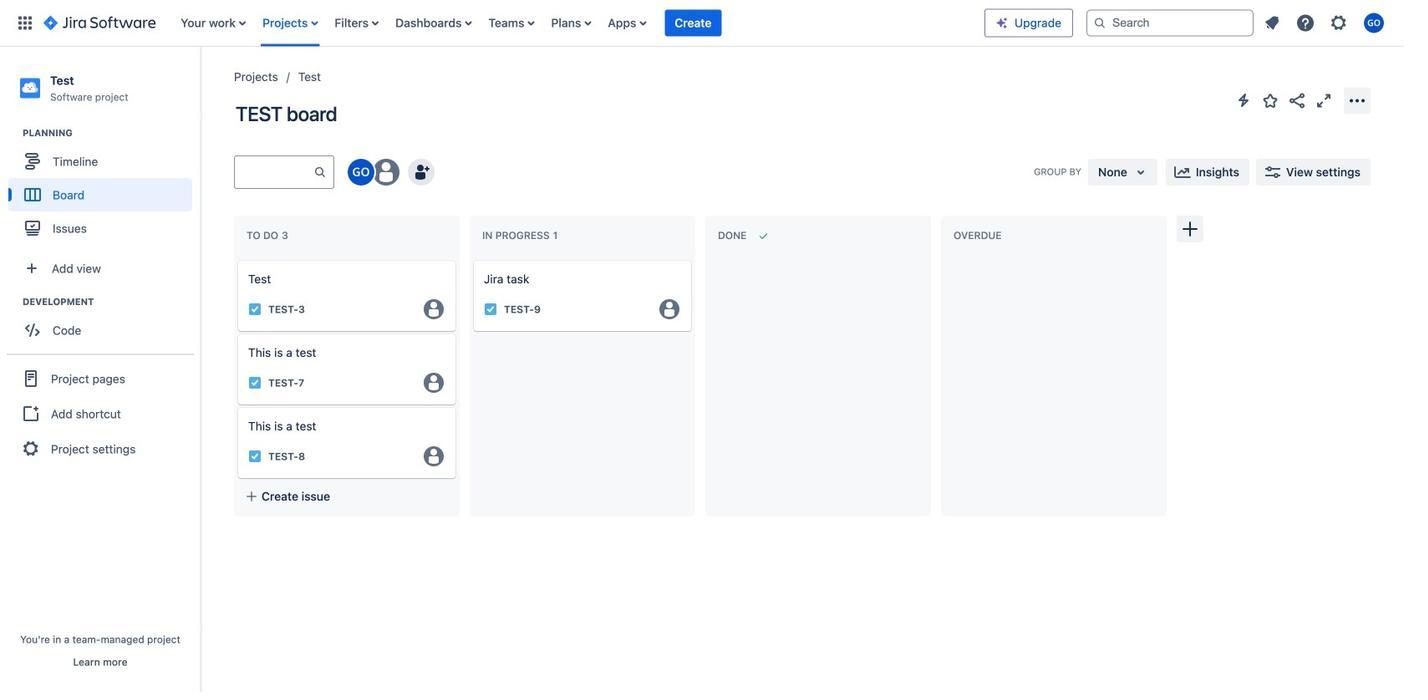Task type: describe. For each thing, give the bounding box(es) containing it.
notifications image
[[1263, 13, 1283, 33]]

view settings image
[[1263, 162, 1284, 182]]

group for "development" icon
[[8, 295, 200, 352]]

0 horizontal spatial list
[[172, 0, 985, 46]]

settings image
[[1330, 13, 1350, 33]]

Search this board text field
[[235, 157, 314, 187]]

2 vertical spatial group
[[7, 354, 194, 473]]

create issue image for in progress element
[[462, 249, 482, 269]]

create issue image for to do element
[[227, 249, 247, 269]]

1 horizontal spatial list
[[1258, 8, 1395, 38]]

enter full screen image
[[1314, 91, 1335, 111]]

group for planning "image"
[[8, 126, 200, 250]]

planning image
[[3, 123, 23, 143]]

automations menu button icon image
[[1234, 90, 1254, 110]]

star test board image
[[1261, 91, 1281, 111]]



Task type: locate. For each thing, give the bounding box(es) containing it.
0 horizontal spatial create issue image
[[227, 249, 247, 269]]

1 horizontal spatial create issue image
[[462, 249, 482, 269]]

create issue image
[[227, 249, 247, 269], [462, 249, 482, 269]]

appswitcher icon image
[[15, 13, 35, 33]]

sidebar element
[[0, 47, 201, 692]]

add people image
[[411, 162, 431, 182]]

Search field
[[1087, 10, 1254, 36]]

list
[[172, 0, 985, 46], [1258, 8, 1395, 38]]

1 create issue image from the left
[[227, 249, 247, 269]]

list item
[[665, 0, 722, 46]]

1 heading from the top
[[23, 126, 200, 140]]

0 vertical spatial heading
[[23, 126, 200, 140]]

jira software image
[[43, 13, 156, 33], [43, 13, 156, 33]]

sidebar navigation image
[[182, 67, 219, 100]]

banner
[[0, 0, 1405, 47]]

help image
[[1296, 13, 1316, 33]]

primary element
[[10, 0, 985, 46]]

more actions image
[[1348, 91, 1368, 111]]

1 vertical spatial group
[[8, 295, 200, 352]]

create column image
[[1181, 219, 1201, 239]]

your profile and settings image
[[1365, 13, 1385, 33]]

heading for planning "image"
[[23, 126, 200, 140]]

1 vertical spatial heading
[[23, 295, 200, 309]]

group
[[8, 126, 200, 250], [8, 295, 200, 352], [7, 354, 194, 473]]

create issue image down to do element
[[227, 249, 247, 269]]

task image
[[248, 303, 262, 316], [484, 303, 498, 316], [248, 376, 262, 390], [248, 450, 262, 463]]

2 create issue image from the left
[[462, 249, 482, 269]]

create issue image down in progress element
[[462, 249, 482, 269]]

search image
[[1094, 16, 1107, 30]]

heading for "development" icon
[[23, 295, 200, 309]]

in progress element
[[482, 230, 561, 242]]

heading
[[23, 126, 200, 140], [23, 295, 200, 309]]

0 vertical spatial group
[[8, 126, 200, 250]]

to do element
[[247, 230, 292, 242]]

None search field
[[1087, 10, 1254, 36]]

development image
[[3, 292, 23, 312]]

2 heading from the top
[[23, 295, 200, 309]]



Task type: vqa. For each thing, say whether or not it's contained in the screenshot.
business within the Scaffolding adds the structure you need to capture, store and transform your Confluence data into actionable business insights
no



